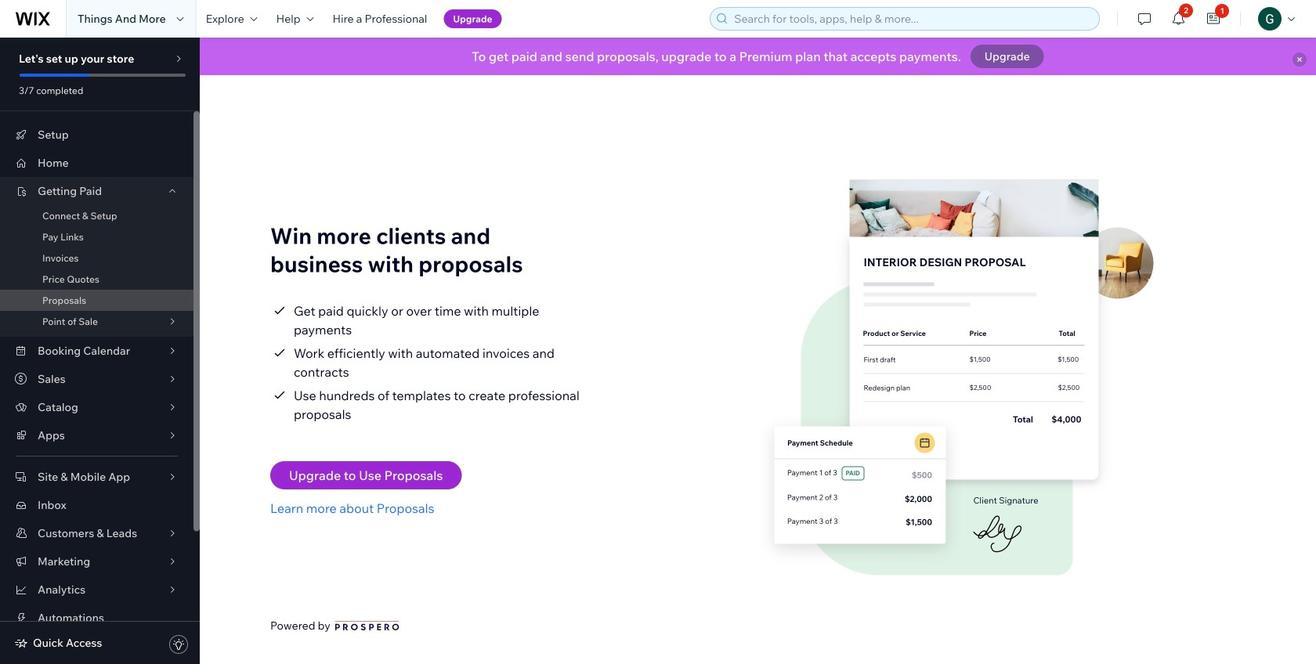 Task type: describe. For each thing, give the bounding box(es) containing it.
Search for tools, apps, help & more... field
[[730, 8, 1095, 30]]



Task type: locate. For each thing, give the bounding box(es) containing it.
sidebar element
[[0, 38, 200, 665]]

alert
[[200, 38, 1317, 75]]



Task type: vqa. For each thing, say whether or not it's contained in the screenshot.
ALERT
yes



